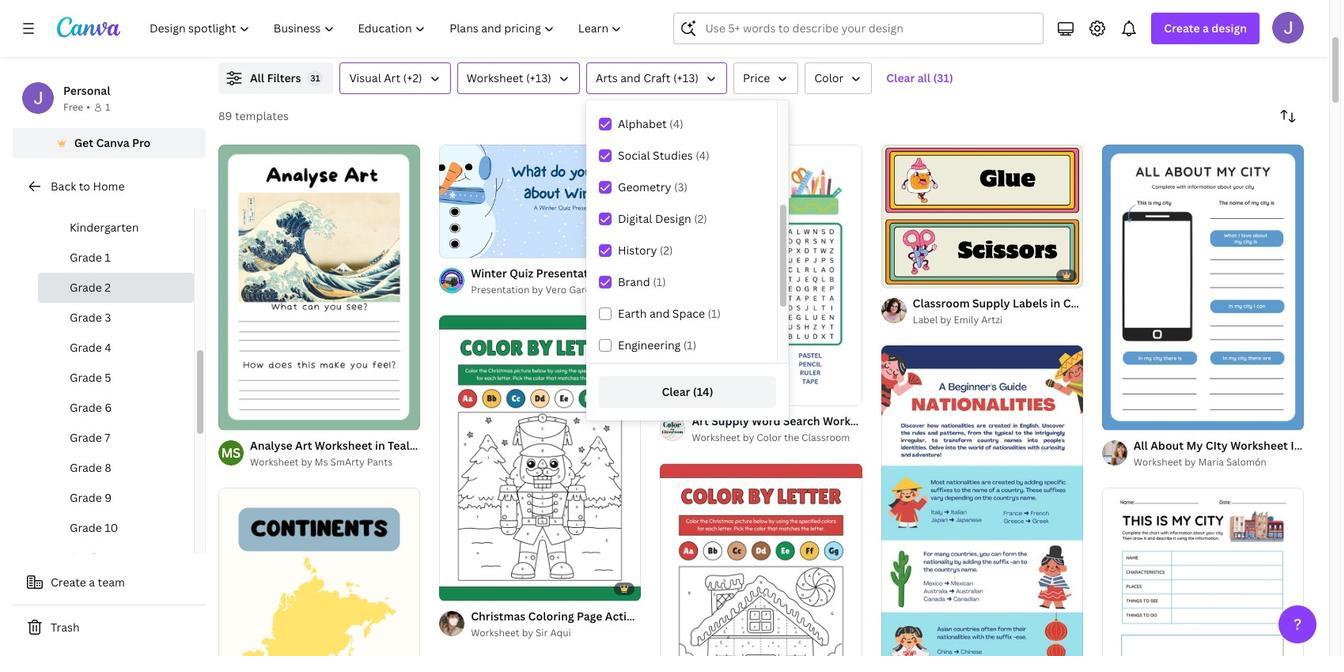 Task type: vqa. For each thing, say whether or not it's contained in the screenshot.


Task type: describe. For each thing, give the bounding box(es) containing it.
christmas coloring page activity worksheet in green and white festive and lined style image
[[439, 316, 641, 601]]

1 of 20
[[451, 239, 479, 251]]

colorful
[[1064, 296, 1108, 311]]

ms smarty pants image
[[218, 441, 244, 466]]

1 of 20 link
[[439, 145, 641, 258]]

design
[[1212, 21, 1247, 36]]

digital design (2)
[[618, 211, 708, 226]]

worksheet by ms smarty pants link
[[250, 455, 420, 471]]

pre-school link
[[38, 183, 194, 213]]

clear for clear all (31)
[[887, 70, 915, 85]]

home
[[93, 179, 125, 194]]

winter quiz presentation in white and blue illustrative style link
[[471, 265, 794, 283]]

grade 9
[[70, 491, 112, 506]]

art for visual
[[384, 70, 401, 85]]

ms link
[[218, 441, 244, 466]]

winter quiz presentation in white and blue illustrative style image
[[439, 145, 641, 258]]

grade for grade 5
[[70, 370, 102, 385]]

grade for grade 2
[[70, 280, 102, 295]]

my
[[1187, 439, 1203, 454]]

pre-
[[70, 190, 92, 205]]

grade 2
[[70, 280, 111, 295]]

white inside winter quiz presentation in white and blue illustrative style presentation by vero garcía
[[621, 266, 652, 281]]

classroom supply labels in colorful retro  style link
[[913, 295, 1170, 313]]

back to home link
[[13, 171, 206, 203]]

quiz
[[510, 266, 534, 281]]

nationalities infographic in white blue cute fun style image
[[881, 346, 1083, 657]]

grade 10
[[70, 521, 118, 536]]

grade for grade 6
[[70, 401, 102, 416]]

free
[[63, 101, 83, 114]]

grade 8
[[70, 461, 111, 476]]

grade 3
[[70, 310, 111, 325]]

by left the
[[743, 432, 755, 445]]

1 of 4 link
[[881, 145, 1083, 288]]

and inside winter quiz presentation in white and blue illustrative style presentation by vero garcía
[[655, 266, 675, 281]]

89
[[218, 108, 232, 123]]

christmas coloring page activity worksheet in red and white festive and lined style image
[[660, 464, 862, 657]]

ms
[[315, 456, 328, 469]]

grade 4 link
[[38, 333, 194, 363]]

pro
[[132, 135, 151, 150]]

illustrative
[[705, 266, 764, 281]]

7
[[105, 431, 110, 446]]

school
[[92, 190, 127, 205]]

visual art (+2)
[[349, 70, 422, 85]]

worksheet by color the classroom link
[[692, 431, 862, 447]]

of for winter quiz presentation in white and blue illustrative style
[[457, 239, 466, 251]]

(31)
[[934, 70, 954, 85]]

grade 1
[[70, 250, 111, 265]]

digital
[[618, 211, 653, 226]]

color inside color button
[[815, 70, 844, 85]]

earth and space (1)
[[618, 306, 721, 321]]

label by emily artzi link
[[913, 313, 1083, 329]]

social
[[618, 148, 650, 163]]

and for craft
[[621, 70, 641, 85]]

worksheet (+13)
[[467, 70, 552, 85]]

Sort by button
[[1273, 101, 1304, 132]]

grade 7
[[70, 431, 110, 446]]

design
[[655, 211, 692, 226]]

history
[[618, 243, 657, 258]]

4 inside 'link'
[[910, 269, 915, 281]]

worksheet by sir aqui link
[[471, 626, 641, 642]]

pants
[[367, 456, 393, 469]]

aqui
[[551, 627, 571, 640]]

visual
[[349, 70, 381, 85]]

clear all (31) button
[[879, 63, 962, 94]]

worksheet (+13) button
[[457, 63, 580, 94]]

kindergarten link
[[38, 213, 194, 243]]

white inside all about my city worksheet in white a worksheet by maria salomón
[[1304, 439, 1336, 454]]

1 of 2
[[230, 412, 252, 423]]

style inside winter quiz presentation in white and blue illustrative style presentation by vero garcía
[[766, 266, 794, 281]]

artzi
[[982, 314, 1003, 327]]

grade 8 link
[[38, 454, 194, 484]]

ms smarty pants element
[[218, 441, 244, 466]]

get
[[74, 135, 93, 150]]

price button
[[734, 63, 799, 94]]

10
[[105, 521, 118, 536]]

filters
[[267, 70, 301, 85]]

by inside classroom supply labels in colorful retro  style label by emily artzi
[[940, 314, 952, 327]]

0 vertical spatial 2
[[105, 280, 111, 295]]

grade 4
[[70, 340, 111, 355]]

history (2)
[[618, 243, 673, 258]]

about
[[1151, 439, 1184, 454]]

color inside worksheet by color the classroom link
[[757, 432, 782, 445]]

2 horizontal spatial (1)
[[708, 306, 721, 321]]

arts and craft (+13) button
[[586, 63, 727, 94]]

engineering
[[618, 338, 681, 353]]

grade 6
[[70, 401, 112, 416]]

by left sir
[[522, 627, 534, 640]]

grade for grade 4
[[70, 340, 102, 355]]

visual art (+2) button
[[340, 63, 451, 94]]

back
[[51, 179, 76, 194]]

brand
[[618, 275, 650, 290]]

0 horizontal spatial presentation
[[471, 283, 530, 297]]

in for white
[[608, 266, 618, 281]]

grade 5
[[70, 370, 111, 385]]

(+13) inside button
[[526, 70, 552, 85]]

create a team
[[51, 575, 125, 590]]

(14)
[[693, 385, 714, 400]]

1 vertical spatial (4)
[[696, 148, 710, 163]]

craft
[[644, 70, 671, 85]]

20
[[468, 239, 479, 251]]

0 vertical spatial presentation
[[536, 266, 606, 281]]

all about my city worksheet in white a worksheet by maria salomón
[[1134, 439, 1342, 469]]

clear for clear (14)
[[662, 385, 691, 400]]

brand (1)
[[618, 275, 666, 290]]



Task type: locate. For each thing, give the bounding box(es) containing it.
2 (+13) from the left
[[674, 70, 699, 85]]

winter
[[471, 266, 507, 281]]

create for create a team
[[51, 575, 86, 590]]

(2) right history
[[660, 243, 673, 258]]

by right label
[[940, 314, 952, 327]]

color right "price" "button"
[[815, 70, 844, 85]]

1 horizontal spatial (+13)
[[674, 70, 699, 85]]

0 vertical spatial (1)
[[653, 275, 666, 290]]

blue inside analyse art worksheet in teal blue basic style worksheet by ms smarty pants
[[412, 439, 437, 454]]

4 up label
[[910, 269, 915, 281]]

of inside 'link'
[[899, 269, 908, 281]]

worksheet by color the classroom
[[692, 432, 850, 445]]

create down grade 11
[[51, 575, 86, 590]]

1 vertical spatial (1)
[[708, 306, 721, 321]]

a for team
[[89, 575, 95, 590]]

arts
[[596, 70, 618, 85]]

6 grade from the top
[[70, 401, 102, 416]]

2 up analyse
[[247, 412, 252, 423]]

grade for grade 7
[[70, 431, 102, 446]]

in right the labels
[[1051, 296, 1061, 311]]

2 up 3
[[105, 280, 111, 295]]

style right illustrative
[[766, 266, 794, 281]]

of for classroom supply labels in colorful retro  style
[[899, 269, 908, 281]]

1 horizontal spatial presentation
[[536, 266, 606, 281]]

by left ms
[[301, 456, 313, 469]]

grade
[[70, 250, 102, 265], [70, 280, 102, 295], [70, 310, 102, 325], [70, 340, 102, 355], [70, 370, 102, 385], [70, 401, 102, 416], [70, 431, 102, 446], [70, 461, 102, 476], [70, 491, 102, 506], [70, 521, 102, 536], [70, 551, 102, 566]]

0 vertical spatial white
[[621, 266, 652, 281]]

1 inside 'link'
[[893, 269, 897, 281]]

continents world asia document in yellow blue white illustrative style image
[[218, 489, 420, 657]]

0 horizontal spatial 4
[[105, 340, 111, 355]]

(1) for brand (1)
[[653, 275, 666, 290]]

1 vertical spatial presentation
[[471, 283, 530, 297]]

0 horizontal spatial blue
[[412, 439, 437, 454]]

1 horizontal spatial white
[[1304, 439, 1336, 454]]

0 vertical spatial 4
[[910, 269, 915, 281]]

(1) right brand
[[653, 275, 666, 290]]

2 horizontal spatial in
[[1051, 296, 1061, 311]]

blue inside winter quiz presentation in white and blue illustrative style presentation by vero garcía
[[678, 266, 702, 281]]

1 vertical spatial of
[[899, 269, 908, 281]]

by inside analyse art worksheet in teal blue basic style worksheet by ms smarty pants
[[301, 456, 313, 469]]

blue
[[678, 266, 702, 281], [412, 439, 437, 454]]

9
[[105, 491, 112, 506]]

style right retro on the top
[[1143, 296, 1170, 311]]

4 up the 5 at bottom left
[[105, 340, 111, 355]]

•
[[86, 101, 90, 114]]

all filters
[[250, 70, 301, 85]]

create inside button
[[51, 575, 86, 590]]

and for space
[[650, 306, 670, 321]]

art right analyse
[[295, 439, 312, 454]]

team
[[98, 575, 125, 590]]

presentation up garcía
[[536, 266, 606, 281]]

grade left 6
[[70, 401, 102, 416]]

0 horizontal spatial clear
[[662, 385, 691, 400]]

(1)
[[653, 275, 666, 290], [708, 306, 721, 321], [684, 338, 697, 353]]

worksheet by sir aqui
[[471, 627, 571, 640]]

maria
[[1199, 456, 1225, 469]]

in
[[1291, 439, 1302, 454]]

grade left 9
[[70, 491, 102, 506]]

0 horizontal spatial (1)
[[653, 275, 666, 290]]

color button
[[805, 63, 873, 94]]

of for analyse art worksheet in teal blue basic style
[[236, 412, 245, 423]]

personal
[[63, 83, 110, 98]]

1 vertical spatial 4
[[105, 340, 111, 355]]

clear all (31)
[[887, 70, 954, 85]]

0 vertical spatial blue
[[678, 266, 702, 281]]

0 vertical spatial a
[[1203, 21, 1209, 36]]

1 vertical spatial clear
[[662, 385, 691, 400]]

clear (14) button
[[599, 377, 777, 408]]

4
[[910, 269, 915, 281], [105, 340, 111, 355]]

(2) right design
[[694, 211, 708, 226]]

grade 10 link
[[38, 514, 194, 544]]

1 for analyse
[[230, 412, 234, 423]]

1 horizontal spatial classroom
[[913, 296, 970, 311]]

1 horizontal spatial (4)
[[696, 148, 710, 163]]

all left the about
[[1134, 439, 1148, 454]]

10 grade from the top
[[70, 521, 102, 536]]

None search field
[[674, 13, 1044, 44]]

a
[[1338, 439, 1342, 454]]

in inside winter quiz presentation in white and blue illustrative style presentation by vero garcía
[[608, 266, 618, 281]]

0 vertical spatial (2)
[[694, 211, 708, 226]]

analyse art worksheet in teal blue basic style image
[[218, 145, 420, 430]]

clear left (14)
[[662, 385, 691, 400]]

grade 11 link
[[38, 544, 194, 574]]

0 horizontal spatial (2)
[[660, 243, 673, 258]]

0 horizontal spatial (+13)
[[526, 70, 552, 85]]

(4) up studies
[[670, 116, 684, 131]]

(1) for engineering (1)
[[684, 338, 697, 353]]

create a design button
[[1152, 13, 1260, 44]]

4 grade from the top
[[70, 340, 102, 355]]

1 vertical spatial classroom
[[802, 432, 850, 445]]

create a design
[[1165, 21, 1247, 36]]

1 horizontal spatial blue
[[678, 266, 702, 281]]

3 grade from the top
[[70, 310, 102, 325]]

and
[[621, 70, 641, 85], [655, 266, 675, 281], [650, 306, 670, 321]]

(+13) right craft
[[674, 70, 699, 85]]

1 horizontal spatial all
[[1134, 439, 1148, 454]]

art left (+2)
[[384, 70, 401, 85]]

supply
[[973, 296, 1010, 311]]

(3)
[[674, 180, 688, 195]]

(+13) inside button
[[674, 70, 699, 85]]

by left 'vero'
[[532, 283, 544, 297]]

2 vertical spatial of
[[236, 412, 245, 423]]

2 vertical spatial in
[[375, 439, 385, 454]]

2
[[105, 280, 111, 295], [247, 412, 252, 423]]

and down history (2)
[[655, 266, 675, 281]]

(1) down space
[[684, 338, 697, 353]]

in inside analyse art worksheet in teal blue basic style worksheet by ms smarty pants
[[375, 439, 385, 454]]

create for create a design
[[1165, 21, 1201, 36]]

classroom inside classroom supply labels in colorful retro  style label by emily artzi
[[913, 296, 970, 311]]

(+13) left arts
[[526, 70, 552, 85]]

grade 9 link
[[38, 484, 194, 514]]

price
[[743, 70, 770, 85]]

all inside all about my city worksheet in white a worksheet by maria salomón
[[1134, 439, 1148, 454]]

create
[[1165, 21, 1201, 36], [51, 575, 86, 590]]

pre-school
[[70, 190, 127, 205]]

grade left 7
[[70, 431, 102, 446]]

grade for grade 8
[[70, 461, 102, 476]]

0 vertical spatial and
[[621, 70, 641, 85]]

11
[[105, 551, 117, 566]]

classroom supply labels in colorful retro  style image
[[881, 145, 1083, 288]]

1 (+13) from the left
[[526, 70, 552, 85]]

0 horizontal spatial 2
[[105, 280, 111, 295]]

1 horizontal spatial of
[[457, 239, 466, 251]]

all
[[250, 70, 264, 85], [1134, 439, 1148, 454]]

grade left 8
[[70, 461, 102, 476]]

2 vertical spatial style
[[471, 439, 498, 454]]

top level navigation element
[[139, 13, 636, 44]]

jacob simon image
[[1273, 12, 1304, 44]]

worksheet inside button
[[467, 70, 524, 85]]

grade for grade 1
[[70, 250, 102, 265]]

all left filters
[[250, 70, 264, 85]]

1 vertical spatial blue
[[412, 439, 437, 454]]

0 horizontal spatial a
[[89, 575, 95, 590]]

0 vertical spatial (4)
[[670, 116, 684, 131]]

1 vertical spatial create
[[51, 575, 86, 590]]

0 horizontal spatial color
[[757, 432, 782, 445]]

clear left all
[[887, 70, 915, 85]]

0 horizontal spatial art
[[295, 439, 312, 454]]

and right arts
[[621, 70, 641, 85]]

and inside button
[[621, 70, 641, 85]]

0 vertical spatial color
[[815, 70, 844, 85]]

style right basic
[[471, 439, 498, 454]]

all
[[918, 70, 931, 85]]

grade up grade 2
[[70, 250, 102, 265]]

0 horizontal spatial style
[[471, 439, 498, 454]]

0 horizontal spatial white
[[621, 266, 652, 281]]

a inside dropdown button
[[1203, 21, 1209, 36]]

6
[[105, 401, 112, 416]]

9 grade from the top
[[70, 491, 102, 506]]

1 vertical spatial art
[[295, 439, 312, 454]]

art supply word search worksheet in red green illustrated style image
[[660, 145, 862, 406]]

0 vertical spatial in
[[608, 266, 618, 281]]

create left design
[[1165, 21, 1201, 36]]

1 horizontal spatial style
[[766, 266, 794, 281]]

kindergarten
[[70, 220, 139, 235]]

emily
[[954, 314, 979, 327]]

grade down grade 3
[[70, 340, 102, 355]]

grade 7 link
[[38, 423, 194, 454]]

earth
[[618, 306, 647, 321]]

grade for grade 10
[[70, 521, 102, 536]]

clear inside the clear all (31) button
[[887, 70, 915, 85]]

grade 3 link
[[38, 303, 194, 333]]

1 for classroom
[[893, 269, 897, 281]]

color left the
[[757, 432, 782, 445]]

1 horizontal spatial art
[[384, 70, 401, 85]]

classroom right the
[[802, 432, 850, 445]]

all about my city worksheet in white a link
[[1134, 438, 1342, 455]]

grade down grade 1
[[70, 280, 102, 295]]

clear
[[887, 70, 915, 85], [662, 385, 691, 400]]

the
[[784, 432, 800, 445]]

canva
[[96, 135, 130, 150]]

by down my
[[1185, 456, 1197, 469]]

0 horizontal spatial of
[[236, 412, 245, 423]]

(4)
[[670, 116, 684, 131], [696, 148, 710, 163]]

presentation down "winter"
[[471, 283, 530, 297]]

all for all filters
[[250, 70, 264, 85]]

8 grade from the top
[[70, 461, 102, 476]]

0 vertical spatial classroom
[[913, 296, 970, 311]]

1 horizontal spatial 2
[[247, 412, 252, 423]]

free •
[[63, 101, 90, 114]]

1 vertical spatial color
[[757, 432, 782, 445]]

1 horizontal spatial (2)
[[694, 211, 708, 226]]

classroom up label
[[913, 296, 970, 311]]

1 vertical spatial 2
[[247, 412, 252, 423]]

2 horizontal spatial style
[[1143, 296, 1170, 311]]

1 vertical spatial all
[[1134, 439, 1148, 454]]

a inside button
[[89, 575, 95, 590]]

to
[[79, 179, 90, 194]]

a left team on the left bottom of page
[[89, 575, 95, 590]]

by inside winter quiz presentation in white and blue illustrative style presentation by vero garcía
[[532, 283, 544, 297]]

31
[[311, 72, 320, 84]]

trash link
[[13, 613, 206, 644]]

a
[[1203, 21, 1209, 36], [89, 575, 95, 590]]

grade left 3
[[70, 310, 102, 325]]

color
[[815, 70, 844, 85], [757, 432, 782, 445]]

(4) right studies
[[696, 148, 710, 163]]

space
[[673, 306, 705, 321]]

blue right teal
[[412, 439, 437, 454]]

5 grade from the top
[[70, 370, 102, 385]]

(1) right space
[[708, 306, 721, 321]]

grade left the 10
[[70, 521, 102, 536]]

retro
[[1110, 296, 1140, 311]]

grade for grade 3
[[70, 310, 102, 325]]

clear inside clear (14) button
[[662, 385, 691, 400]]

grade for grade 9
[[70, 491, 102, 506]]

2 vertical spatial (1)
[[684, 338, 697, 353]]

white down history
[[621, 266, 652, 281]]

1 horizontal spatial clear
[[887, 70, 915, 85]]

11 grade from the top
[[70, 551, 102, 566]]

trash
[[51, 621, 80, 636]]

grade inside 'link'
[[70, 521, 102, 536]]

city
[[1206, 439, 1228, 454]]

0 horizontal spatial create
[[51, 575, 86, 590]]

by
[[532, 283, 544, 297], [940, 314, 952, 327], [743, 432, 755, 445], [301, 456, 313, 469], [1185, 456, 1197, 469], [522, 627, 534, 640]]

(2)
[[694, 211, 708, 226], [660, 243, 673, 258]]

by inside all about my city worksheet in white a worksheet by maria salomón
[[1185, 456, 1197, 469]]

7 grade from the top
[[70, 431, 102, 446]]

and right earth
[[650, 306, 670, 321]]

0 vertical spatial all
[[250, 70, 264, 85]]

in down history
[[608, 266, 618, 281]]

analyse art worksheet in teal blue basic style worksheet by ms smarty pants
[[250, 439, 498, 469]]

0 horizontal spatial all
[[250, 70, 264, 85]]

vero
[[546, 283, 567, 297]]

0 vertical spatial art
[[384, 70, 401, 85]]

2 vertical spatial and
[[650, 306, 670, 321]]

presentation
[[536, 266, 606, 281], [471, 283, 530, 297]]

all for all about my city worksheet in white a worksheet by maria salomón
[[1134, 439, 1148, 454]]

in up pants
[[375, 439, 385, 454]]

2 horizontal spatial of
[[899, 269, 908, 281]]

0 vertical spatial create
[[1165, 21, 1201, 36]]

this is my city writing worksheet in colorful minimalist style image
[[1102, 489, 1304, 657]]

1 grade from the top
[[70, 250, 102, 265]]

1 vertical spatial style
[[1143, 296, 1170, 311]]

Search search field
[[706, 13, 1034, 44]]

0 vertical spatial style
[[766, 266, 794, 281]]

art inside analyse art worksheet in teal blue basic style worksheet by ms smarty pants
[[295, 439, 312, 454]]

get canva pro
[[74, 135, 151, 150]]

in for teal
[[375, 439, 385, 454]]

grade left the 5 at bottom left
[[70, 370, 102, 385]]

1 horizontal spatial color
[[815, 70, 844, 85]]

0 horizontal spatial (4)
[[670, 116, 684, 131]]

grade up create a team at left
[[70, 551, 102, 566]]

art inside button
[[384, 70, 401, 85]]

studies
[[653, 148, 693, 163]]

1 horizontal spatial a
[[1203, 21, 1209, 36]]

in for colorful
[[1051, 296, 1061, 311]]

art for analyse
[[295, 439, 312, 454]]

blue up space
[[678, 266, 702, 281]]

1 vertical spatial (2)
[[660, 243, 673, 258]]

1 horizontal spatial create
[[1165, 21, 1201, 36]]

1 vertical spatial a
[[89, 575, 95, 590]]

grade 1 link
[[38, 243, 194, 273]]

all about my city worksheet in white and blue simple style image
[[1102, 145, 1304, 430]]

8
[[105, 461, 111, 476]]

1 vertical spatial in
[[1051, 296, 1061, 311]]

grade for grade 11
[[70, 551, 102, 566]]

classroom
[[913, 296, 970, 311], [802, 432, 850, 445]]

grade 5 link
[[38, 363, 194, 393]]

1
[[105, 101, 110, 114], [451, 239, 455, 251], [105, 250, 111, 265], [893, 269, 897, 281], [230, 412, 234, 423]]

1 for winter
[[451, 239, 455, 251]]

0 horizontal spatial classroom
[[802, 432, 850, 445]]

5
[[105, 370, 111, 385]]

2 grade from the top
[[70, 280, 102, 295]]

a for design
[[1203, 21, 1209, 36]]

analyse
[[250, 439, 293, 454]]

in inside classroom supply labels in colorful retro  style label by emily artzi
[[1051, 296, 1061, 311]]

worksheet by maria salomón link
[[1134, 455, 1304, 471]]

style inside analyse art worksheet in teal blue basic style worksheet by ms smarty pants
[[471, 439, 498, 454]]

1 horizontal spatial 4
[[910, 269, 915, 281]]

2 inside 1 of 2 link
[[247, 412, 252, 423]]

label
[[913, 314, 938, 327]]

31 filter options selected element
[[307, 70, 323, 86]]

create inside dropdown button
[[1165, 21, 1201, 36]]

style inside classroom supply labels in colorful retro  style label by emily artzi
[[1143, 296, 1170, 311]]

worksheet
[[467, 70, 524, 85], [692, 432, 741, 445], [315, 439, 373, 454], [1231, 439, 1289, 454], [250, 456, 299, 469], [1134, 456, 1183, 469], [471, 627, 520, 640]]

0 vertical spatial clear
[[887, 70, 915, 85]]

1 vertical spatial and
[[655, 266, 675, 281]]

white left 'a'
[[1304, 439, 1336, 454]]

1 horizontal spatial in
[[608, 266, 618, 281]]

geometry
[[618, 180, 672, 195]]

1 vertical spatial white
[[1304, 439, 1336, 454]]

89 templates
[[218, 108, 289, 123]]

a left design
[[1203, 21, 1209, 36]]

1 horizontal spatial (1)
[[684, 338, 697, 353]]

0 vertical spatial of
[[457, 239, 466, 251]]

0 horizontal spatial in
[[375, 439, 385, 454]]



